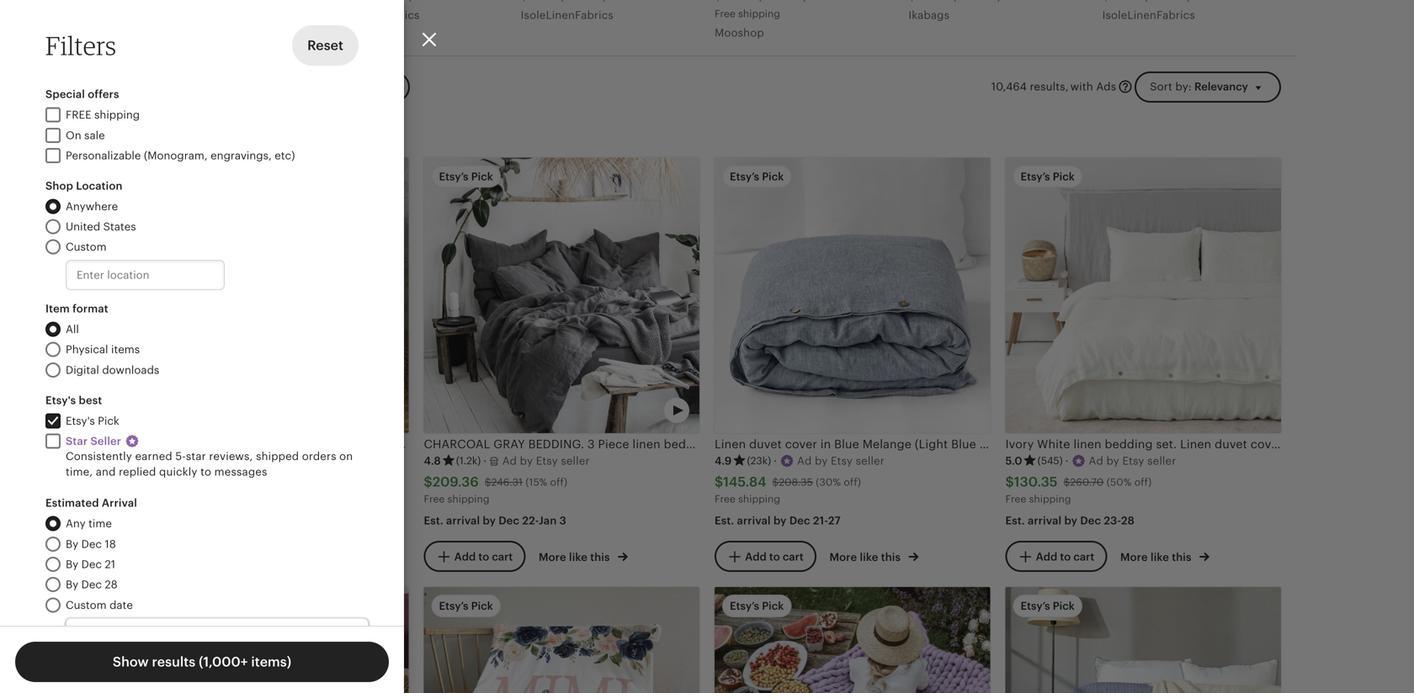 Task type: locate. For each thing, give the bounding box(es) containing it.
2 est. from the left
[[715, 515, 734, 527]]

free inside $ 209.36 $ 246.31 (15% off) free shipping
[[424, 494, 445, 505]]

0 horizontal spatial 28
[[105, 579, 118, 592]]

shipping down offers
[[94, 109, 140, 121]]

soft king dual color,4 and 8 layer gauze cotton muslin bedcover, oeko-tex certified ,organic cotton throw blankets with and without fringes image
[[133, 158, 409, 433]]

custom inside select an estimated delivery date option group
[[66, 599, 107, 612]]

1 horizontal spatial add to cart button
[[715, 541, 817, 573]]

etsy's for 5 layers king size gauze comforter , oeko-tex certified, muslin quilt, organic throw blanket image
[[1021, 600, 1050, 613]]

etsy's pick for organic merino wool blanket, chunky knit throw, eco-friendly and sustainable, christmas gift image in the bottom right of the page
[[730, 600, 784, 613]]

by down any
[[66, 538, 78, 551]]

130.35
[[1014, 475, 1058, 490]]

1 horizontal spatial add to cart
[[745, 551, 804, 564]]

est. down 145.84
[[715, 515, 734, 527]]

charcoal gray bedding. 3 piece linen bedding set in lava grey. king, queen, twin, full, double sizes. includes duvet cover & 2 pillowcases. image
[[424, 158, 700, 433]]

custom down united
[[66, 241, 107, 254]]

shipping for 130.35
[[1029, 494, 1071, 505]]

earned
[[135, 451, 172, 463]]

5 layers king size gauze comforter , oeko-tex certified, muslin quilt, organic throw blanket image
[[1006, 588, 1281, 694]]

shipping inside $ 130.35 $ 260.70 (50% off) free shipping
[[1029, 494, 1071, 505]]

1 horizontal spatial blue
[[952, 438, 977, 451]]

to down est. arrival by dec 23-28
[[1060, 551, 1071, 564]]

free
[[715, 8, 736, 19], [133, 494, 154, 505], [424, 494, 445, 505], [715, 494, 736, 505], [1006, 494, 1027, 505]]

2 horizontal spatial arrival
[[1028, 515, 1062, 527]]

add to cart down the est. arrival by dec 22-jan 3
[[454, 551, 513, 564]]

1 horizontal spatial 4.9
[[715, 455, 732, 468]]

shipping down 209.36
[[448, 494, 490, 505]]

ikabags link
[[909, 0, 1088, 28]]

shipping down the 26.25 on the left bottom
[[157, 494, 199, 505]]

3 by from the left
[[1065, 515, 1078, 527]]

1 horizontal spatial isolelinenfabrics
[[521, 9, 614, 22]]

off) inside $ 145.84 $ 208.35 (30% off) free shipping
[[844, 477, 861, 488]]

by left 21
[[66, 559, 78, 571]]

to down the est. arrival by dec 22-jan 3
[[479, 551, 489, 564]]

2 horizontal spatial add to cart
[[1036, 551, 1095, 564]]

show
[[113, 655, 149, 670]]

states
[[103, 221, 136, 233]]

any time by dec 18 by dec 21 by dec 28
[[66, 518, 118, 592]]

0 vertical spatial etsy's
[[45, 395, 76, 407]]

260.70
[[1070, 477, 1104, 488]]

shipping inside $ 209.36 $ 246.31 (15% off) free shipping
[[448, 494, 490, 505]]

add
[[454, 551, 476, 564], [745, 551, 767, 564], [1036, 551, 1058, 564]]

pick for 5 layers king size gauze comforter , oeko-tex certified, muslin quilt, organic throw blanket image
[[1053, 600, 1075, 613]]

2 horizontal spatial by
[[1065, 515, 1078, 527]]

·
[[194, 455, 197, 468], [483, 455, 487, 468], [774, 455, 777, 468], [1066, 455, 1069, 468]]

0 horizontal spatial add
[[454, 551, 476, 564]]

etsy's
[[439, 170, 469, 183], [730, 170, 760, 183], [1021, 170, 1050, 183], [439, 600, 469, 613], [730, 600, 760, 613], [1021, 600, 1050, 613]]

4.9 for 145.84
[[715, 455, 732, 468]]

arrival for 130.35
[[1028, 515, 1062, 527]]

add down est. arrival by dec 23-28
[[1036, 551, 1058, 564]]

1 vertical spatial etsy's
[[66, 415, 95, 428]]

shipping inside free shipping mooshop
[[738, 8, 780, 19]]

etsy's for ivory white linen bedding set. linen duvet cover and two linen pillowcases. washed linen bedding. flax bedding set 'image'
[[1021, 170, 1050, 183]]

0 vertical spatial custom
[[66, 241, 107, 254]]

est.
[[424, 515, 444, 527], [715, 515, 734, 527], [1006, 515, 1025, 527]]

add down est. arrival by dec 21-27
[[745, 551, 767, 564]]

145.84
[[724, 475, 767, 490]]

cart down est. arrival by dec 21-27
[[783, 551, 804, 564]]

1 blue from the left
[[834, 438, 860, 451]]

2 horizontal spatial est.
[[1006, 515, 1025, 527]]

shipping up mooshop
[[738, 8, 780, 19]]

2 add from the left
[[745, 551, 767, 564]]

1 isolelinenfabrics from the left
[[327, 9, 420, 22]]

5-
[[175, 451, 186, 463]]

0 horizontal spatial 4.9
[[133, 455, 150, 468]]

4.8
[[424, 455, 441, 468]]

2 4.9 from the left
[[715, 455, 732, 468]]

dec left 22-
[[499, 515, 520, 527]]

etsy's for etsy's best
[[45, 395, 76, 407]]

2 horizontal spatial add to cart button
[[1006, 541, 1107, 573]]

1 add to cart from the left
[[454, 551, 513, 564]]

0 horizontal spatial est.
[[424, 515, 444, 527]]

time
[[88, 518, 112, 531]]

off)
[[248, 477, 266, 488], [550, 477, 568, 488], [844, 477, 861, 488], [1135, 477, 1152, 488]]

0 horizontal spatial arrival
[[446, 515, 480, 527]]

1 off) from the left
[[248, 477, 266, 488]]

free inside $ 130.35 $ 260.70 (50% off) free shipping
[[1006, 494, 1027, 505]]

free down 130.35
[[1006, 494, 1027, 505]]

3 · from the left
[[774, 455, 777, 468]]

time,
[[66, 466, 93, 478]]

0 horizontal spatial isolelinenfabrics link
[[327, 0, 506, 28]]

star seller
[[66, 435, 121, 448]]

free down 209.36
[[424, 494, 445, 505]]

1 horizontal spatial est.
[[715, 515, 734, 527]]

pick for linen duvet cover in blue melange (light blue denim color). custom size washed linen bedding. image on the right of page
[[762, 170, 784, 183]]

arrival
[[446, 515, 480, 527], [737, 515, 771, 527], [1028, 515, 1062, 527]]

0 horizontal spatial etsy's pick link
[[424, 588, 700, 694]]

2 by from the left
[[774, 515, 787, 527]]

shipping inside $ 145.84 $ 208.35 (30% off) free shipping
[[738, 494, 780, 505]]

off) right (15%
[[550, 477, 568, 488]]

(23k)
[[747, 456, 771, 467]]

$ 145.84 $ 208.35 (30% off) free shipping
[[715, 475, 861, 505]]

2 horizontal spatial cart
[[1074, 551, 1095, 564]]

filters
[[45, 30, 117, 61]]

by down $ 145.84 $ 208.35 (30% off) free shipping at right bottom
[[774, 515, 787, 527]]

1 vertical spatial by
[[66, 559, 78, 571]]

pick for christmas gift for her, grandma and mom present, we love you mom blanket, christmas gift from kids for wife, grandparent gift for christmas image
[[471, 600, 493, 613]]

add to cart button down est. arrival by dec 23-28
[[1006, 541, 1107, 573]]

digital
[[66, 364, 99, 377]]

in
[[821, 438, 831, 451]]

custom for custom date
[[66, 599, 107, 612]]

free for 145.84
[[715, 494, 736, 505]]

0 vertical spatial 28
[[1121, 515, 1135, 527]]

dec left 18
[[81, 538, 102, 551]]

shipping for 209.36
[[448, 494, 490, 505]]

1 horizontal spatial 28
[[1121, 515, 1135, 527]]

off) inside $ 209.36 $ 246.31 (15% off) free shipping
[[550, 477, 568, 488]]

1 est. from the left
[[424, 515, 444, 527]]

arrival down 130.35
[[1028, 515, 1062, 527]]

add to cart for 209.36
[[454, 551, 513, 564]]

22-
[[522, 515, 539, 527]]

duvet
[[749, 438, 782, 451]]

· right 5-
[[194, 455, 197, 468]]

arrival down 145.84
[[737, 515, 771, 527]]

1 isolelinenfabrics link from the left
[[327, 0, 506, 28]]

etsy's left best
[[45, 395, 76, 407]]

1 horizontal spatial isolelinenfabrics link
[[521, 0, 700, 28]]

by
[[483, 515, 496, 527], [774, 515, 787, 527], [1065, 515, 1078, 527]]

free inside $ 145.84 $ 208.35 (30% off) free shipping
[[715, 494, 736, 505]]

1 add to cart button from the left
[[424, 541, 526, 573]]

custom
[[66, 241, 107, 254], [1060, 438, 1105, 451], [66, 599, 107, 612]]

2 horizontal spatial isolelinenfabrics link
[[1103, 0, 1281, 28]]

0 vertical spatial by
[[66, 538, 78, 551]]

$ right 130.35
[[1064, 477, 1070, 488]]

2 horizontal spatial etsy's pick link
[[1006, 588, 1281, 694]]

blue right (light
[[952, 438, 977, 451]]

etsy's up star
[[66, 415, 95, 428]]

seller
[[90, 435, 121, 448]]

$
[[133, 475, 142, 490], [424, 475, 433, 490], [715, 475, 724, 490], [1006, 475, 1014, 490], [184, 477, 191, 488], [485, 477, 491, 488], [773, 477, 779, 488], [1064, 477, 1070, 488]]

cart for 209.36
[[492, 551, 513, 564]]

add to cart
[[454, 551, 513, 564], [745, 551, 804, 564], [1036, 551, 1095, 564]]

any
[[66, 518, 86, 531]]

· right (23k)
[[774, 455, 777, 468]]

to down est. arrival by dec 21-27
[[769, 551, 780, 564]]

add to cart button down the est. arrival by dec 22-jan 3
[[424, 541, 526, 573]]

free down 145.84
[[715, 494, 736, 505]]

etsy's for linen duvet cover in blue melange (light blue denim color). custom size washed linen bedding. image on the right of page
[[730, 170, 760, 183]]

star
[[66, 435, 88, 448]]

2 vertical spatial by
[[66, 579, 78, 592]]

3 add to cart button from the left
[[1006, 541, 1107, 573]]

(5.7k)
[[165, 456, 191, 467]]

off) inside $ 130.35 $ 260.70 (50% off) free shipping
[[1135, 477, 1152, 488]]

1 add from the left
[[454, 551, 476, 564]]

to
[[200, 466, 211, 478], [479, 551, 489, 564], [769, 551, 780, 564], [1060, 551, 1071, 564]]

28 down (50%
[[1121, 515, 1135, 527]]

add to cart button for 209.36
[[424, 541, 526, 573]]

0 horizontal spatial cart
[[492, 551, 513, 564]]

3 cart from the left
[[1074, 551, 1095, 564]]

1 horizontal spatial cart
[[783, 551, 804, 564]]

209.36
[[433, 475, 479, 490]]

to for 145.84
[[769, 551, 780, 564]]

add to cart button down est. arrival by dec 21-27
[[715, 541, 817, 573]]

$ down linen
[[715, 475, 724, 490]]

3 add to cart from the left
[[1036, 551, 1095, 564]]

by down $ 209.36 $ 246.31 (15% off) free shipping
[[483, 515, 496, 527]]

all
[[66, 323, 79, 336]]

add down the est. arrival by dec 22-jan 3
[[454, 551, 476, 564]]

free shipping mooshop
[[715, 8, 780, 39]]

pick
[[471, 170, 493, 183], [762, 170, 784, 183], [1053, 170, 1075, 183], [98, 415, 119, 428], [471, 600, 493, 613], [762, 600, 784, 613], [1053, 600, 1075, 613]]

0 horizontal spatial add to cart button
[[424, 541, 526, 573]]

(545)
[[1038, 456, 1063, 467]]

· for 209.36
[[483, 455, 487, 468]]

blue right in
[[834, 438, 860, 451]]

2 vertical spatial custom
[[66, 599, 107, 612]]

organic merino wool blanket, chunky knit throw, eco-friendly and sustainable, christmas gift image
[[715, 588, 991, 694]]

shipping down 145.84
[[738, 494, 780, 505]]

1 vertical spatial 28
[[105, 579, 118, 592]]

dec left 21
[[81, 559, 102, 571]]

free up mooshop
[[715, 8, 736, 19]]

off) inside $ 26.25 $ 35.00 (25% off) free shipping
[[248, 477, 266, 488]]

1 arrival from the left
[[446, 515, 480, 527]]

2 cart from the left
[[783, 551, 804, 564]]

0 horizontal spatial by
[[483, 515, 496, 527]]

shipped
[[256, 451, 299, 463]]

dec left 21- on the bottom of page
[[790, 515, 811, 527]]

free down the 26.25 on the left bottom
[[133, 494, 154, 505]]

21
[[105, 559, 115, 571]]

waffle cotton bed cover, queen or king size bedspread, soft bed throw image
[[133, 588, 409, 694]]

2 off) from the left
[[550, 477, 568, 488]]

$ right 209.36
[[485, 477, 491, 488]]

4.9 down linen
[[715, 455, 732, 468]]

4 off) from the left
[[1135, 477, 1152, 488]]

· right (1.2k)
[[483, 455, 487, 468]]

off) right the "(25%"
[[248, 477, 266, 488]]

2 add to cart button from the left
[[715, 541, 817, 573]]

shipping for 26.25
[[157, 494, 199, 505]]

items
[[111, 344, 140, 356]]

linen
[[1181, 438, 1209, 451]]

cart down est. arrival by dec 23-28
[[1074, 551, 1095, 564]]

custom left date
[[66, 599, 107, 612]]

by up custom date
[[66, 579, 78, 592]]

add to cart down est. arrival by dec 23-28
[[1036, 551, 1095, 564]]

28 down 21
[[105, 579, 118, 592]]

2 · from the left
[[483, 455, 487, 468]]

arrival down 209.36
[[446, 515, 480, 527]]

free inside free shipping mooshop
[[715, 8, 736, 19]]

3 arrival from the left
[[1028, 515, 1062, 527]]

free inside $ 26.25 $ 35.00 (25% off) free shipping
[[133, 494, 154, 505]]

3 by from the top
[[66, 579, 78, 592]]

· for 26.25
[[194, 455, 197, 468]]

· right the '(545)'
[[1066, 455, 1069, 468]]

free for 130.35
[[1006, 494, 1027, 505]]

add to cart down est. arrival by dec 21-27
[[745, 551, 804, 564]]

1 · from the left
[[194, 455, 197, 468]]

ikabags
[[909, 9, 950, 22]]

etsy's pick
[[66, 415, 119, 428]]

3 add from the left
[[1036, 551, 1058, 564]]

free for 209.36
[[424, 494, 445, 505]]

estimated arrival
[[45, 497, 137, 510]]

off) for 209.36
[[550, 477, 568, 488]]

reviews,
[[209, 451, 253, 463]]

arrival
[[102, 497, 137, 510]]

0 horizontal spatial isolelinenfabrics
[[327, 9, 420, 22]]

dec left 23-
[[1081, 515, 1101, 527]]

est. arrival by dec 21-27
[[715, 515, 841, 527]]

isolelinenfabrics
[[327, 9, 420, 22], [521, 9, 614, 22], [1103, 9, 1196, 22]]

format
[[73, 303, 108, 315]]

2 isolelinenfabrics link from the left
[[521, 0, 700, 28]]

shipping inside $ 26.25 $ 35.00 (25% off) free shipping
[[157, 494, 199, 505]]

1 horizontal spatial add
[[745, 551, 767, 564]]

1 horizontal spatial etsy's pick link
[[715, 588, 991, 694]]

cart down the est. arrival by dec 22-jan 3
[[492, 551, 513, 564]]

1 4.9 from the left
[[133, 455, 150, 468]]

ivory white linen bedding set. linen duvet cover and two linen pillowcases. washed linen bedding. flax bedding set image
[[1006, 158, 1281, 433]]

2 arrival from the left
[[737, 515, 771, 527]]

2 horizontal spatial add
[[1036, 551, 1058, 564]]

0 horizontal spatial add to cart
[[454, 551, 513, 564]]

1 vertical spatial custom
[[1060, 438, 1105, 451]]

1 by from the left
[[483, 515, 496, 527]]

off) right (50%
[[1135, 477, 1152, 488]]

add to cart button
[[424, 541, 526, 573], [715, 541, 817, 573], [1006, 541, 1107, 573]]

$ down 5.0
[[1006, 475, 1014, 490]]

to for 130.35
[[1060, 551, 1071, 564]]

1 cart from the left
[[492, 551, 513, 564]]

etsy's pick for linen duvet cover in blue melange (light blue denim color). custom size washed linen bedding. image on the right of page
[[730, 170, 784, 183]]

off) for 130.35
[[1135, 477, 1152, 488]]

dec
[[499, 515, 520, 527], [790, 515, 811, 527], [1081, 515, 1101, 527], [81, 538, 102, 551], [81, 559, 102, 571], [81, 579, 102, 592]]

3 est. from the left
[[1006, 515, 1025, 527]]

off) right the (30%
[[844, 477, 861, 488]]

2 add to cart from the left
[[745, 551, 804, 564]]

custom up the '(545)'
[[1060, 438, 1105, 451]]

28
[[1121, 515, 1135, 527], [105, 579, 118, 592]]

3 off) from the left
[[844, 477, 861, 488]]

(1,000+
[[199, 655, 248, 670]]

by down $ 130.35 $ 260.70 (50% off) free shipping
[[1065, 515, 1078, 527]]

1 horizontal spatial by
[[774, 515, 787, 527]]

· for 145.84
[[774, 455, 777, 468]]

downloads
[[102, 364, 159, 377]]

est. down 209.36
[[424, 515, 444, 527]]

to down star
[[200, 466, 211, 478]]

4 · from the left
[[1066, 455, 1069, 468]]

2 horizontal spatial isolelinenfabrics
[[1103, 9, 1196, 22]]

4.9 up the 26.25 on the left bottom
[[133, 455, 150, 468]]

1 horizontal spatial arrival
[[737, 515, 771, 527]]

replied
[[119, 466, 156, 478]]

3 isolelinenfabrics link from the left
[[1103, 0, 1281, 28]]

(50%
[[1107, 477, 1132, 488]]

35.00
[[191, 477, 219, 488]]

est. down 130.35
[[1006, 515, 1025, 527]]

shipping down 130.35
[[1029, 494, 1071, 505]]

0 horizontal spatial blue
[[834, 438, 860, 451]]



Task type: vqa. For each thing, say whether or not it's contained in the screenshot.
5 Layers King Size Gauze Comforter , OEKO-TEX Certified, Muslin Quilt, Organic Throw Blanket image
yes



Task type: describe. For each thing, give the bounding box(es) containing it.
pick for ivory white linen bedding set. linen duvet cover and two linen pillowcases. washed linen bedding. flax bedding set 'image'
[[1053, 170, 1075, 183]]

by for 209.36
[[483, 515, 496, 527]]

28 inside any time by dec 18 by dec 21 by dec 28
[[105, 579, 118, 592]]

add for 209.36
[[454, 551, 476, 564]]

orders
[[302, 451, 336, 463]]

and
[[96, 466, 116, 478]]

consistently earned 5-star reviews, shipped orders on time, and replied quickly to messages
[[66, 451, 353, 478]]

etsy's for etsy's pick
[[66, 415, 95, 428]]

pick inside search filters dialog
[[98, 415, 119, 428]]

add for 130.35
[[1036, 551, 1058, 564]]

by for 130.35
[[1065, 515, 1078, 527]]

(15%
[[526, 477, 547, 488]]

offers
[[88, 88, 119, 101]]

18
[[105, 538, 116, 551]]

cart for 145.84
[[783, 551, 804, 564]]

(30%
[[816, 477, 841, 488]]

cover
[[785, 438, 817, 451]]

arrival for 209.36
[[446, 515, 480, 527]]

special offers free shipping on sale personalizable (monogram, engravings, etc)
[[45, 88, 295, 162]]

with
[[1071, 80, 1094, 93]]

melange
[[863, 438, 912, 451]]

(light
[[915, 438, 948, 451]]

add to cart button for 145.84
[[715, 541, 817, 573]]

christmas gift for her, grandma and mom present, we love you mom blanket, christmas gift from kids for wife, grandparent gift for christmas image
[[424, 588, 700, 694]]

custom for custom
[[66, 241, 107, 254]]

results
[[152, 655, 196, 670]]

items)
[[251, 655, 291, 670]]

add to cart for 130.35
[[1036, 551, 1095, 564]]

linen duvet cover in blue melange (light blue denim color). custom size washed linen bedding. image
[[715, 158, 991, 433]]

add to cart button for 130.35
[[1006, 541, 1107, 573]]

etsy's for organic merino wool blanket, chunky knit throw, eco-friendly and sustainable, christmas gift image in the bottom right of the page
[[730, 600, 760, 613]]

10,464 results,
[[992, 80, 1069, 93]]

etc)
[[275, 149, 295, 162]]

1 by from the top
[[66, 538, 78, 551]]

physical
[[66, 344, 108, 356]]

to for 209.36
[[479, 551, 489, 564]]

shipping inside special offers free shipping on sale personalizable (monogram, engravings, etc)
[[94, 109, 140, 121]]

27
[[828, 515, 841, 527]]

arrival for 145.84
[[737, 515, 771, 527]]

(25%
[[222, 477, 246, 488]]

2 blue from the left
[[952, 438, 977, 451]]

etsy's pick for christmas gift for her, grandma and mom present, we love you mom blanket, christmas gift from kids for wife, grandparent gift for christmas image
[[439, 600, 493, 613]]

2 isolelinenfabrics from the left
[[521, 9, 614, 22]]

add for 145.84
[[745, 551, 767, 564]]

show results (1,000+ items)
[[113, 655, 291, 670]]

by for 145.84
[[774, 515, 787, 527]]

search filters dialog
[[0, 0, 1414, 694]]

est. arrival by dec 22-jan 3
[[424, 515, 567, 527]]

shipping for 145.84
[[738, 494, 780, 505]]

reset
[[307, 38, 344, 53]]

free for 26.25
[[133, 494, 154, 505]]

messages
[[214, 466, 267, 478]]

bedding.
[[1212, 438, 1264, 451]]

$ 26.25 $ 35.00 (25% off) free shipping
[[133, 475, 266, 505]]

item
[[45, 303, 70, 315]]

dec for 21-
[[790, 515, 811, 527]]

etsy's pick for ivory white linen bedding set. linen duvet cover and two linen pillowcases. washed linen bedding. flax bedding set 'image'
[[1021, 170, 1075, 183]]

anywhere united states
[[66, 200, 136, 233]]

item format all physical items digital downloads
[[45, 303, 159, 377]]

best
[[79, 395, 102, 407]]

$ 209.36 $ 246.31 (15% off) free shipping
[[424, 475, 568, 505]]

est. arrival by dec 23-28
[[1006, 515, 1135, 527]]

21-
[[813, 515, 828, 527]]

(monogram,
[[144, 149, 208, 162]]

denim
[[980, 438, 1017, 451]]

dec for 23-
[[1081, 515, 1101, 527]]

est. for 130.35
[[1006, 515, 1025, 527]]

10,464
[[992, 80, 1027, 93]]

$ up arrival
[[133, 475, 142, 490]]

pick for organic merino wool blanket, chunky knit throw, eco-friendly and sustainable, christmas gift image in the bottom right of the page
[[762, 600, 784, 613]]

on
[[339, 451, 353, 463]]

add to cart for 145.84
[[745, 551, 804, 564]]

linen
[[715, 438, 746, 451]]

1 etsy's pick link from the left
[[424, 588, 700, 694]]

color).
[[1020, 438, 1057, 451]]

select an estimated delivery date option group
[[35, 517, 369, 659]]

to inside consistently earned 5-star reviews, shipped orders on time, and replied quickly to messages
[[200, 466, 211, 478]]

$ down 4.8
[[424, 475, 433, 490]]

etsy's pick for 5 layers king size gauze comforter , oeko-tex certified, muslin quilt, organic throw blanket image
[[1021, 600, 1075, 613]]

washed
[[1134, 438, 1178, 451]]

free
[[66, 109, 91, 121]]

etsy's best
[[45, 395, 102, 407]]

246.31
[[491, 477, 523, 488]]

dec up custom date
[[81, 579, 102, 592]]

shop
[[45, 180, 73, 193]]

(1.2k)
[[456, 456, 481, 467]]

dec for 22-
[[499, 515, 520, 527]]

3 etsy's pick link from the left
[[1006, 588, 1281, 694]]

3
[[560, 515, 567, 527]]

anywhere
[[66, 200, 118, 213]]

star
[[186, 451, 206, 463]]

mooshop
[[715, 26, 764, 39]]

26.25
[[142, 475, 178, 490]]

4.9 for 26.25
[[133, 455, 150, 468]]

2 by from the top
[[66, 559, 78, 571]]

$ down (5.7k)
[[184, 477, 191, 488]]

shop location
[[45, 180, 123, 193]]

est. for 209.36
[[424, 515, 444, 527]]

2 etsy's pick link from the left
[[715, 588, 991, 694]]

dec for 18
[[81, 538, 102, 551]]

· for 130.35
[[1066, 455, 1069, 468]]

off) for 26.25
[[248, 477, 266, 488]]

location
[[76, 180, 123, 193]]

jan
[[539, 515, 557, 527]]

results,
[[1030, 80, 1069, 93]]

cart for 130.35
[[1074, 551, 1095, 564]]

custom date
[[66, 599, 133, 612]]

ads
[[1097, 80, 1117, 93]]

quickly
[[159, 466, 197, 478]]

est. for 145.84
[[715, 515, 734, 527]]

united
[[66, 221, 100, 233]]

personalizable
[[66, 149, 141, 162]]

3 isolelinenfabrics from the left
[[1103, 9, 1196, 22]]

off) for 145.84
[[844, 477, 861, 488]]

on
[[66, 129, 81, 142]]

linen duvet cover in blue melange (light blue denim color). custom size washed linen bedding.
[[715, 438, 1264, 451]]

show results (1,000+ items) button
[[15, 642, 389, 683]]

Enter location text field
[[66, 260, 225, 290]]

$ right 145.84
[[773, 477, 779, 488]]

reset button
[[292, 25, 359, 66]]

etsy's for christmas gift for her, grandma and mom present, we love you mom blanket, christmas gift from kids for wife, grandparent gift for christmas image
[[439, 600, 469, 613]]

estimated
[[45, 497, 99, 510]]

size
[[1109, 438, 1131, 451]]

with ads
[[1071, 80, 1117, 93]]



